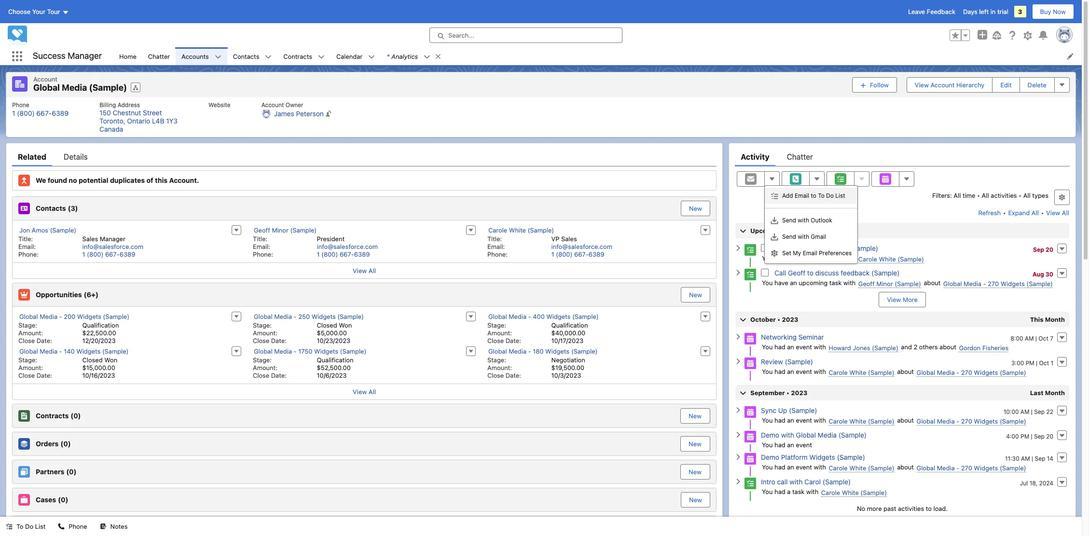 Task type: describe. For each thing, give the bounding box(es) containing it.
event for platform
[[796, 463, 813, 471]]

am for demo with global media (sample)
[[1021, 408, 1030, 415]]

close for $52,500.00 close date:
[[253, 372, 269, 379]]

last
[[1031, 389, 1044, 397]]

accounts list item
[[176, 47, 227, 65]]

vp sales email:
[[488, 235, 577, 250]]

(3) for campaigns (3)
[[75, 524, 85, 532]]

white inside you had a task with carole white (sample)
[[842, 489, 859, 497]]

200
[[64, 313, 75, 320]]

add email to to do list
[[783, 192, 846, 199]]

title: for carole
[[488, 235, 502, 243]]

10/16/2023
[[82, 372, 115, 379]]

qualification amount: for 200
[[18, 321, 119, 337]]

owner
[[286, 101, 304, 108]]

leave feedback
[[909, 8, 956, 15]]

opportunities (6+)
[[36, 291, 99, 299]]

contracts for contracts
[[284, 52, 312, 60]]

review pricing proposal (sample)
[[775, 244, 879, 252]]

account owner
[[262, 101, 304, 108]]

geoff inside the related tab panel
[[254, 226, 270, 234]]

(800) for geoff
[[322, 250, 338, 258]]

peterson
[[296, 109, 324, 118]]

global media - 180 widgets (sample) element
[[482, 345, 717, 380]]

date: for $22,500.00 close date:
[[37, 337, 52, 345]]

and
[[902, 343, 913, 351]]

(0) for contracts (0)
[[71, 412, 81, 420]]

won for $5,000.00
[[339, 321, 352, 329]]

• down types
[[1042, 209, 1045, 217]]

campaigns
[[36, 524, 73, 532]]

new button for opportunities (6+)
[[681, 287, 711, 303]]

hierarchy
[[957, 81, 985, 89]]

view all for (3)
[[353, 267, 376, 274]]

oct for review (sample)
[[1040, 359, 1050, 367]]

you inside 'you have an upcoming task with geoff minor (sample) about global media - 270 widgets (sample)'
[[762, 279, 773, 287]]

all left types
[[1024, 191, 1031, 199]]

outlook
[[811, 217, 833, 224]]

30
[[1046, 271, 1054, 278]]

11:30
[[1006, 455, 1020, 462]]

text default image inside set my email preferences link
[[771, 250, 779, 258]]

phone 1 (800) 667-6389
[[12, 101, 69, 117]]

contracts list item
[[278, 47, 331, 65]]

edit button
[[993, 77, 1021, 93]]

global media - 200 widgets (sample)
[[19, 313, 129, 320]]

(sample)
[[851, 244, 879, 252]]

you inside you have an upcoming task with carole white (sample)
[[762, 254, 773, 262]]

buy
[[1041, 8, 1052, 15]]

vp
[[552, 235, 560, 243]]

• left expand
[[1004, 209, 1007, 217]]

2 vertical spatial am
[[1022, 455, 1031, 462]]

pricing
[[799, 244, 820, 252]]

notes button
[[94, 517, 133, 536]]

1 you had an event with carole white (sample) about global media - 270 widgets (sample) from the top
[[762, 368, 1027, 376]]

4:00
[[1007, 433, 1020, 440]]

upcoming & overdue
[[751, 227, 817, 234]]

view down geoff minor (sample) element
[[353, 267, 367, 274]]

10/3/2023
[[552, 372, 581, 379]]

up
[[779, 406, 788, 415]]

tab list containing activity
[[735, 147, 1070, 166]]

you have an upcoming task with carole white (sample)
[[762, 254, 925, 263]]

1 (800) 667-6389 link up related
[[12, 109, 69, 117]]

global media - 140 widgets (sample) link
[[19, 347, 129, 356]]

event for (sample)
[[796, 368, 813, 375]]

new button for cases (0)
[[681, 492, 711, 508]]

carole white (sample) link inside carole white (sample) element
[[489, 226, 554, 234]]

global media - 1750 widgets (sample) link
[[254, 347, 367, 356]]

carole down the demo platform widgets (sample) 'link'
[[829, 464, 848, 472]]

stage: for global media - 1750 widgets (sample)
[[253, 356, 272, 364]]

a
[[788, 488, 791, 496]]

account inside view account hierarchy button
[[931, 81, 955, 89]]

about for review (sample)
[[898, 368, 914, 375]]

6389 for jon amos (sample)
[[120, 250, 135, 258]]

october
[[751, 316, 776, 323]]

1 (800) 667-6389 link for carole
[[552, 250, 605, 258]]

14
[[1048, 455, 1054, 462]]

jon amos (sample)
[[19, 226, 76, 234]]

6389 for carole white (sample)
[[589, 250, 605, 258]]

list inside add email to to do list link
[[836, 192, 846, 199]]

media inside 'you have an upcoming task with geoff minor (sample) about global media - 270 widgets (sample)'
[[964, 280, 982, 288]]

call geoff to discuss feedback (sample) link
[[775, 269, 900, 277]]

pm for demo with global media (sample)
[[1021, 433, 1030, 440]]

call
[[775, 269, 787, 277]]

stage: for global media - 180 widgets (sample)
[[488, 356, 506, 364]]

| left the 7
[[1036, 335, 1038, 342]]

1 vertical spatial geoff
[[789, 269, 806, 277]]

| for global
[[1032, 433, 1033, 440]]

- inside 'link'
[[529, 347, 531, 355]]

won for $15,000.00
[[104, 356, 117, 364]]

270 inside 'you have an upcoming task with geoff minor (sample) about global media - 270 widgets (sample)'
[[988, 280, 1000, 288]]

3 had from the top
[[775, 416, 786, 424]]

event image for demo platform widgets (sample)
[[745, 453, 757, 465]]

stage: for global media - 250 widgets (sample)
[[253, 321, 272, 329]]

widgets inside 'you have an upcoming task with geoff minor (sample) about global media - 270 widgets (sample)'
[[1001, 280, 1025, 288]]

chatter inside tab list
[[787, 152, 813, 161]]

cases image
[[18, 494, 30, 506]]

trial
[[998, 8, 1009, 15]]

(sample) inside you had a task with carole white (sample)
[[861, 489, 888, 497]]

email: for vp sales email:
[[488, 243, 505, 250]]

1 for jon
[[82, 250, 85, 258]]

qualification for $40,000.00 close date:
[[552, 321, 588, 329]]

info@salesforce.com link for vp sales email:
[[552, 243, 613, 250]]

campaigns (3)
[[36, 524, 85, 532]]

phone: for president email:
[[253, 250, 273, 258]]

president email:
[[253, 235, 345, 250]]

no more past activities to load. status
[[735, 505, 1070, 513]]

sep up the aug
[[1034, 246, 1045, 253]]

contacts image
[[18, 203, 30, 214]]

phone for phone
[[69, 523, 87, 531]]

(sample) inside 'link'
[[572, 347, 598, 355]]

carole white (sample) link for 10:00 am | sep 22
[[829, 417, 895, 426]]

proposal
[[822, 244, 850, 252]]

(800) inside phone 1 (800) 667-6389
[[17, 109, 35, 117]]

text default image inside contracts list item
[[318, 53, 325, 60]]

closed won amount: for 250
[[253, 321, 352, 337]]

view left more
[[888, 296, 902, 303]]

global media (sample)
[[33, 83, 127, 93]]

global media - 270 widgets (sample) link down the aug
[[944, 280, 1054, 288]]

all down geoff minor (sample) element
[[369, 267, 376, 274]]

global media - 400 widgets (sample) element
[[482, 311, 717, 345]]

event inside "you had an event with howard jones (sample) and 2 others about gordon fisheries"
[[796, 343, 813, 351]]

jon
[[19, 226, 30, 234]]

event for up
[[796, 416, 813, 424]]

past
[[884, 505, 897, 513]]

review for review pricing proposal (sample)
[[775, 244, 797, 252]]

info@salesforce.com phone: for sales
[[18, 243, 143, 258]]

task inside you had a task with carole white (sample)
[[793, 488, 805, 496]]

white inside you have an upcoming task with carole white (sample)
[[880, 255, 896, 263]]

review (sample) link
[[761, 358, 814, 366]]

text default image inside send with outlook link
[[771, 217, 779, 225]]

amount: for global media - 1750 widgets (sample)
[[253, 364, 278, 372]]

potential
[[79, 176, 108, 184]]

do inside menu
[[827, 192, 834, 199]]

upcoming for carole
[[799, 254, 828, 262]]

10/23/2023
[[317, 337, 351, 345]]

james
[[274, 109, 294, 118]]

$15,000.00
[[82, 364, 115, 372]]

all left the time
[[954, 191, 962, 199]]

filters: all time • all activities • all types
[[933, 191, 1049, 199]]

you had a task with carole white (sample)
[[762, 488, 888, 497]]

• right october
[[778, 316, 781, 323]]

text default image inside phone button
[[58, 524, 65, 530]]

sales inside sales manager email:
[[82, 235, 98, 243]]

(sample) inside you have an upcoming task with carole white (sample)
[[898, 255, 925, 263]]

2023 for seminar
[[782, 316, 799, 323]]

had inside you had a task with carole white (sample)
[[775, 488, 786, 496]]

1 for carole
[[552, 250, 555, 258]]

seminar
[[799, 333, 824, 341]]

carole inside you had a task with carole white (sample)
[[822, 489, 841, 497]]

qualification amount: for 400
[[488, 321, 588, 337]]

with inside 'you have an upcoming task with geoff minor (sample) about global media - 270 widgets (sample)'
[[844, 279, 856, 287]]

minor inside 'you have an upcoming task with geoff minor (sample) about global media - 270 widgets (sample)'
[[877, 280, 894, 288]]

(0) for cases (0)
[[58, 496, 68, 504]]

$40,000.00 close date:
[[488, 329, 586, 345]]

choose
[[8, 8, 30, 15]]

intro call with carol (sample)
[[761, 478, 851, 486]]

5 you from the top
[[762, 416, 773, 424]]

negotiation amount:
[[488, 356, 586, 372]]

text default image inside calendar list item
[[369, 53, 375, 60]]

6389 for geoff minor (sample)
[[354, 250, 370, 258]]

gordon fisheries link
[[960, 344, 1009, 352]]

title: for geoff
[[253, 235, 268, 243]]

amount: inside global media - 250 widgets (sample) element
[[253, 329, 278, 337]]

qualification for $52,500.00 close date:
[[317, 356, 354, 364]]

$22,500.00 close date:
[[18, 329, 116, 345]]

6389 inside phone 1 (800) 667-6389
[[52, 109, 69, 117]]

global media - 200 widgets (sample) element
[[13, 311, 247, 345]]

expand all button
[[1008, 205, 1040, 220]]

add email to to do list link
[[765, 188, 858, 204]]

close for $5,000.00 close date:
[[253, 337, 269, 345]]

task for geoff
[[830, 279, 842, 287]]

global inside 'link'
[[489, 347, 507, 355]]

1 for geoff
[[317, 250, 320, 258]]

others
[[920, 343, 938, 351]]

contacts (3)
[[36, 204, 78, 212]]

0 horizontal spatial geoff minor (sample) link
[[254, 226, 317, 234]]

delete button
[[1020, 77, 1055, 93]]

to for email
[[811, 192, 817, 199]]

view all for (6+)
[[353, 388, 376, 396]]

all right the time
[[982, 191, 990, 199]]

with inside "you had an event with howard jones (sample) and 2 others about gordon fisheries"
[[814, 343, 827, 351]]

1 horizontal spatial activities
[[991, 191, 1018, 199]]

carole up the demo with global media (sample) link at the right bottom of page
[[829, 417, 848, 425]]

6 you from the top
[[762, 441, 773, 449]]

success manager
[[33, 51, 102, 61]]

• right the time
[[978, 191, 981, 199]]

(3) for contacts (3)
[[68, 204, 78, 212]]

- inside 'you have an upcoming task with geoff minor (sample) about global media - 270 widgets (sample)'
[[984, 280, 987, 288]]

view down global media - 1750 widgets (sample) element
[[353, 388, 367, 396]]

• up sync up (sample)
[[787, 389, 790, 397]]

tab list containing related
[[12, 147, 717, 166]]

text default image inside "contacts" list item
[[265, 53, 272, 60]]

do inside "button"
[[25, 523, 33, 531]]

about inside 'you have an upcoming task with geoff minor (sample) about global media - 270 widgets (sample)'
[[924, 279, 941, 287]]

jones
[[853, 344, 871, 352]]

contracts link
[[278, 47, 318, 65]]

carole inside you have an upcoming task with carole white (sample)
[[859, 255, 878, 263]]

account partner image
[[18, 466, 30, 478]]

manager for sales manager email:
[[100, 235, 125, 243]]

discuss
[[816, 269, 839, 277]]

7 you from the top
[[762, 463, 773, 471]]

0 horizontal spatial activities
[[899, 505, 925, 513]]

intro call with carol (sample) link
[[761, 478, 851, 486]]

analytics
[[392, 52, 418, 60]]

text default image inside to do list "button"
[[6, 524, 13, 530]]

media inside 'link'
[[509, 347, 527, 355]]

left
[[980, 8, 989, 15]]

aug 30
[[1033, 271, 1054, 278]]

you have an upcoming task with geoff minor (sample) about global media - 270 widgets (sample)
[[762, 279, 1054, 288]]

qualification amount: for 1750
[[253, 356, 354, 372]]

task image
[[745, 244, 757, 256]]

days left in trial
[[964, 8, 1009, 15]]

sep for demo platform widgets (sample)
[[1035, 455, 1046, 462]]

contracts image
[[18, 410, 30, 422]]

send for send with gmail
[[783, 233, 797, 240]]

2 vertical spatial to
[[926, 505, 932, 513]]

carole inside carole white (sample) element
[[489, 226, 508, 234]]

refresh button
[[979, 205, 1002, 220]]

demo platform widgets (sample) link
[[761, 453, 866, 461]]

text default image inside add email to to do list link
[[771, 192, 779, 200]]

send with gmail link
[[765, 229, 858, 245]]

0 horizontal spatial chatter
[[148, 52, 170, 60]]

an inside you have an upcoming task with carole white (sample)
[[790, 254, 798, 262]]

0 vertical spatial view all link
[[1046, 205, 1070, 220]]

you inside you had a task with carole white (sample)
[[762, 488, 773, 496]]

view right follow
[[915, 81, 929, 89]]

sales inside vp sales email:
[[562, 235, 577, 243]]

0 vertical spatial email
[[795, 192, 810, 199]]

view account hierarchy button
[[907, 77, 993, 93]]

of
[[147, 176, 153, 184]]

tour
[[47, 8, 60, 15]]

667- inside phone 1 (800) 667-6389
[[36, 109, 52, 117]]

250
[[299, 313, 310, 320]]

global media - 1750 widgets (sample) element
[[247, 345, 482, 380]]

text default image inside accounts list item
[[215, 53, 221, 60]]

accounts
[[182, 52, 209, 60]]

11:30 am | sep 14
[[1006, 455, 1054, 462]]

close for $15,000.00 close date:
[[18, 372, 35, 379]]

networking seminar link
[[761, 333, 824, 341]]

contacts for contacts
[[233, 52, 259, 60]]

an inside "you had an event with howard jones (sample) and 2 others about gordon fisheries"
[[788, 343, 795, 351]]

(0) for orders (0)
[[61, 440, 71, 448]]

0 vertical spatial 20
[[1046, 246, 1054, 253]]

10:00
[[1004, 408, 1020, 415]]

about inside "you had an event with howard jones (sample) and 2 others about gordon fisheries"
[[940, 343, 957, 351]]

email: inside president email:
[[253, 243, 270, 250]]

my
[[793, 249, 802, 257]]

review for review (sample)
[[761, 358, 784, 366]]

president
[[317, 235, 345, 243]]

search...
[[449, 31, 474, 39]]

to do list button
[[0, 517, 51, 536]]

feedback
[[927, 8, 956, 15]]

4 had from the top
[[775, 441, 786, 449]]



Task type: locate. For each thing, give the bounding box(es) containing it.
0 vertical spatial contracts
[[284, 52, 312, 60]]

1 vertical spatial chatter link
[[787, 147, 813, 166]]

2 horizontal spatial 1 (800) 667-6389
[[552, 250, 605, 258]]

task image down task image
[[745, 269, 757, 280]]

global media - 180 widgets (sample) link
[[489, 347, 598, 356]]

1 (800) 667-6389 link down 'president'
[[317, 250, 370, 258]]

oct left the 7
[[1039, 335, 1049, 342]]

1 info@salesforce.com link from the left
[[82, 243, 143, 250]]

set my email preferences link
[[765, 245, 858, 261]]

6389 inside carole white (sample) element
[[589, 250, 605, 258]]

667- for jon
[[105, 250, 120, 258]]

account down the success
[[33, 75, 57, 83]]

oct
[[1039, 335, 1049, 342], [1040, 359, 1050, 367]]

date: for $19,500.00 close date:
[[506, 372, 521, 379]]

1 horizontal spatial chatter
[[787, 152, 813, 161]]

chatter link
[[142, 47, 176, 65], [787, 147, 813, 166]]

1 vertical spatial geoff minor (sample) link
[[859, 280, 922, 288]]

1 event image from the top
[[745, 333, 757, 345]]

september  •  2023
[[751, 389, 808, 397]]

0 vertical spatial list
[[113, 47, 1083, 65]]

qualification up 10/17/2023
[[552, 321, 588, 329]]

2
[[914, 343, 918, 351]]

phone button
[[52, 517, 93, 536]]

geoff up president email:
[[254, 226, 270, 234]]

geoff minor (sample) element
[[247, 224, 482, 259]]

1 inside jon amos (sample) element
[[82, 250, 85, 258]]

global media - 140 widgets (sample) element
[[13, 345, 247, 380]]

2023 up networking seminar link
[[782, 316, 799, 323]]

upcoming inside you have an upcoming task with carole white (sample)
[[799, 254, 828, 262]]

new button for contracts (0)
[[681, 409, 710, 423]]

sep left 14
[[1035, 455, 1046, 462]]

phone: inside jon amos (sample) element
[[18, 250, 39, 258]]

amount: down global media - 400 widgets (sample) link
[[488, 329, 512, 337]]

close inside $40,000.00 close date:
[[488, 337, 504, 345]]

now
[[1054, 8, 1067, 15]]

set my email preferences
[[783, 249, 852, 257]]

2 tab list from the left
[[735, 147, 1070, 166]]

2 demo from the top
[[761, 453, 780, 461]]

1 vertical spatial demo
[[761, 453, 780, 461]]

0 horizontal spatial tab list
[[12, 147, 717, 166]]

jon amos (sample) link
[[19, 226, 76, 234]]

1 horizontal spatial phone
[[69, 523, 87, 531]]

geoff minor (sample) link up view more button
[[859, 280, 922, 288]]

event up the demo with global media (sample) link at the right bottom of page
[[796, 416, 813, 424]]

closed won amount: inside global media - 250 widgets (sample) element
[[253, 321, 352, 337]]

global media - 1750 widgets (sample)
[[254, 347, 367, 355]]

3 info@salesforce.com from the left
[[552, 243, 613, 250]]

we found no potential duplicates of this account.
[[36, 176, 199, 184]]

have inside 'you have an upcoming task with geoff minor (sample) about global media - 270 widgets (sample)'
[[775, 279, 789, 287]]

0 vertical spatial event image
[[745, 333, 757, 345]]

1 horizontal spatial geoff minor (sample) link
[[859, 280, 922, 288]]

global media - 250 widgets (sample)
[[254, 313, 364, 320]]

2 new button from the top
[[681, 287, 711, 303]]

buy now button
[[1033, 4, 1075, 19]]

phone
[[12, 101, 29, 108], [69, 523, 87, 531]]

text default image inside notes button
[[100, 524, 107, 530]]

1 horizontal spatial chatter link
[[787, 147, 813, 166]]

orders (0)
[[36, 440, 71, 448]]

2 month from the top
[[1046, 389, 1066, 397]]

2 you from the top
[[762, 279, 773, 287]]

close for $19,500.00 close date:
[[488, 372, 504, 379]]

chatter up add email to to do list link at top right
[[787, 152, 813, 161]]

0 horizontal spatial sales
[[82, 235, 98, 243]]

event down the demo platform widgets (sample) 'link'
[[796, 463, 813, 471]]

won inside global media - 140 widgets (sample) element
[[104, 356, 117, 364]]

oct for networking seminar
[[1039, 335, 1049, 342]]

1 vertical spatial pm
[[1021, 433, 1030, 440]]

global media - 200 widgets (sample) link
[[19, 313, 129, 321]]

types
[[1033, 191, 1049, 199]]

you inside "you had an event with howard jones (sample) and 2 others about gordon fisheries"
[[762, 343, 773, 351]]

(0)
[[71, 412, 81, 420], [61, 440, 71, 448], [66, 468, 77, 476], [58, 496, 68, 504]]

review
[[775, 244, 797, 252], [761, 358, 784, 366]]

info@salesforce.com link
[[82, 243, 143, 250], [317, 243, 378, 250], [552, 243, 613, 250]]

an
[[790, 254, 798, 262], [790, 279, 798, 287], [788, 343, 795, 351], [788, 368, 795, 375], [788, 416, 795, 424], [788, 441, 795, 449], [788, 463, 795, 471]]

last month
[[1031, 389, 1066, 397]]

info@salesforce.com phone: inside carole white (sample) element
[[488, 243, 613, 258]]

demo platform widgets (sample)
[[761, 453, 866, 461]]

10/6/2023
[[317, 372, 347, 379]]

qualification inside global media - 200 widgets (sample) element
[[82, 321, 119, 329]]

1 upcoming from the top
[[799, 254, 828, 262]]

4 you from the top
[[762, 368, 773, 375]]

1 (800) 667-6389 link for jon
[[82, 250, 135, 258]]

phone:
[[18, 250, 39, 258], [253, 250, 273, 258], [488, 250, 508, 258]]

2 had from the top
[[775, 368, 786, 375]]

1 vertical spatial email
[[803, 249, 818, 257]]

1 (800) 667-6389 inside jon amos (sample) element
[[82, 250, 135, 258]]

won inside global media - 250 widgets (sample) element
[[339, 321, 352, 329]]

list for leave feedback link
[[113, 47, 1083, 65]]

had left a
[[775, 488, 786, 496]]

billing
[[100, 101, 116, 108]]

date: down global media - 1750 widgets (sample) link
[[271, 372, 287, 379]]

0 vertical spatial pm
[[1026, 359, 1035, 367]]

1 email: from the left
[[18, 243, 36, 250]]

0 vertical spatial closed won amount:
[[253, 321, 352, 337]]

info@salesforce.com inside geoff minor (sample) element
[[317, 243, 378, 250]]

1 month from the top
[[1046, 316, 1066, 323]]

phone for phone 1 (800) 667-6389
[[12, 101, 29, 108]]

amount: for global media - 180 widgets (sample)
[[488, 364, 512, 372]]

sync up (sample)
[[761, 406, 818, 415]]

270 for sync up (sample)
[[962, 417, 973, 425]]

stage: inside global media - 1750 widgets (sample) element
[[253, 356, 272, 364]]

contacts right accounts list item
[[233, 52, 259, 60]]

date: inside $19,500.00 close date:
[[506, 372, 521, 379]]

sep up 11:30 am | sep 14
[[1035, 433, 1045, 440]]

menu
[[765, 188, 858, 261]]

2 phone: from the left
[[253, 250, 273, 258]]

view all link for (6+)
[[13, 384, 717, 400]]

qualification amount: down 400
[[488, 321, 588, 337]]

info@salesforce.com phone: inside geoff minor (sample) element
[[253, 243, 378, 258]]

1 vertical spatial send
[[783, 233, 797, 240]]

home link
[[113, 47, 142, 65]]

0 horizontal spatial minor
[[272, 226, 289, 234]]

text default image
[[215, 53, 221, 60], [369, 53, 375, 60], [771, 192, 779, 200], [771, 217, 779, 225], [771, 233, 779, 241], [735, 269, 742, 276], [735, 358, 742, 365], [735, 454, 742, 461], [6, 524, 13, 530], [58, 524, 65, 530], [100, 524, 107, 530]]

2 send from the top
[[783, 233, 797, 240]]

global media - 140 widgets (sample)
[[19, 347, 129, 355]]

1 horizontal spatial qualification
[[317, 356, 354, 364]]

close for $40,000.00 close date:
[[488, 337, 504, 345]]

gordon
[[960, 344, 981, 352]]

closed won amount: for 140
[[18, 356, 117, 372]]

campaigns element
[[12, 516, 717, 536]]

1 horizontal spatial 1 (800) 667-6389
[[317, 250, 370, 258]]

667- inside carole white (sample) element
[[575, 250, 589, 258]]

view down types
[[1047, 209, 1061, 217]]

related link
[[18, 147, 46, 166]]

address
[[118, 101, 140, 108]]

2 email: from the left
[[253, 243, 270, 250]]

amount: inside global media - 140 widgets (sample) element
[[18, 364, 43, 372]]

widgets inside 'link'
[[546, 347, 570, 355]]

3 event image from the top
[[745, 406, 757, 418]]

0 vertical spatial view all
[[353, 267, 376, 274]]

close inside $15,000.00 close date:
[[18, 372, 35, 379]]

info@salesforce.com phone: inside jon amos (sample) element
[[18, 243, 143, 258]]

info@salesforce.com phone: for president
[[253, 243, 378, 258]]

info@salesforce.com for sales manager
[[82, 243, 143, 250]]

1 vertical spatial minor
[[877, 280, 894, 288]]

1 horizontal spatial do
[[827, 192, 834, 199]]

(0) right "partners"
[[66, 468, 77, 476]]

title: inside jon amos (sample) element
[[18, 235, 33, 243]]

$19,500.00
[[552, 364, 585, 372]]

1 vertical spatial am
[[1021, 408, 1030, 415]]

closed for $5,000.00
[[317, 321, 337, 329]]

amount:
[[18, 329, 43, 337], [253, 329, 278, 337], [488, 329, 512, 337], [18, 364, 43, 372], [253, 364, 278, 372], [488, 364, 512, 372]]

event down the review (sample)
[[796, 368, 813, 375]]

event image
[[745, 333, 757, 345], [745, 358, 757, 369], [745, 406, 757, 418]]

| for widgets
[[1032, 455, 1034, 462]]

global media - 270 widgets (sample) link down 11:30
[[917, 464, 1027, 472]]

qualification up 10/6/2023 in the left bottom of the page
[[317, 356, 354, 364]]

1
[[12, 109, 15, 117], [82, 250, 85, 258], [317, 250, 320, 258], [552, 250, 555, 258], [1051, 359, 1054, 367]]

0 horizontal spatial qualification
[[82, 321, 119, 329]]

6 new button from the top
[[681, 492, 711, 508]]

task image for you have an upcoming task with
[[745, 269, 757, 280]]

0 horizontal spatial info@salesforce.com link
[[82, 243, 143, 250]]

2 horizontal spatial info@salesforce.com link
[[552, 243, 613, 250]]

0 vertical spatial geoff
[[254, 226, 270, 234]]

0 horizontal spatial won
[[104, 356, 117, 364]]

1 vertical spatial (3)
[[75, 524, 85, 532]]

amount: inside negotiation amount:
[[488, 364, 512, 372]]

1 vertical spatial view all
[[353, 388, 376, 396]]

1 (800) 667-6389 link down the vp
[[552, 250, 605, 258]]

amos
[[32, 226, 48, 234]]

2 info@salesforce.com from the left
[[317, 243, 378, 250]]

1 horizontal spatial closed won amount:
[[253, 321, 352, 337]]

0 vertical spatial to
[[811, 192, 817, 199]]

2 event image from the top
[[745, 358, 757, 369]]

3 phone: from the left
[[488, 250, 508, 258]]

3 title: from the left
[[488, 235, 502, 243]]

all right expand all 'button' at the right of the page
[[1063, 209, 1070, 217]]

1 have from the top
[[775, 254, 789, 262]]

•
[[978, 191, 981, 199], [1019, 191, 1022, 199], [1004, 209, 1007, 217], [1042, 209, 1045, 217], [778, 316, 781, 323], [787, 389, 790, 397]]

list item
[[381, 47, 446, 65]]

qualification amount: down 1750
[[253, 356, 354, 372]]

0 horizontal spatial list
[[35, 523, 46, 531]]

info@salesforce.com phone: for vp
[[488, 243, 613, 258]]

demo with global media (sample) link
[[761, 431, 867, 439]]

(800) for carole
[[556, 250, 573, 258]]

date:
[[37, 337, 52, 345], [271, 337, 287, 345], [506, 337, 521, 345], [37, 372, 52, 379], [271, 372, 287, 379], [506, 372, 521, 379]]

0 vertical spatial list
[[836, 192, 846, 199]]

qualification inside global media - 400 widgets (sample) element
[[552, 321, 588, 329]]

phone: down geoff minor (sample)
[[253, 250, 273, 258]]

all right expand
[[1032, 209, 1040, 217]]

task down the proposal
[[830, 254, 842, 262]]

closed won amount: inside global media - 140 widgets (sample) element
[[18, 356, 117, 372]]

1 demo from the top
[[761, 431, 780, 439]]

demo up you had an event
[[761, 431, 780, 439]]

3:00 pm | oct 1
[[1012, 359, 1054, 367]]

2 horizontal spatial qualification
[[552, 321, 588, 329]]

carole down howard
[[829, 369, 848, 376]]

billing address 150 chestnut street toronto, ontario l4b 1y3 canada
[[100, 101, 178, 133]]

667- for carole
[[575, 250, 589, 258]]

3 you from the top
[[762, 343, 773, 351]]

event image up september
[[745, 358, 757, 369]]

0 vertical spatial month
[[1046, 316, 1066, 323]]

close inside $5,000.00 close date:
[[253, 337, 269, 345]]

new button for contacts (3)
[[681, 201, 711, 216]]

more
[[903, 296, 918, 303]]

account
[[33, 75, 57, 83], [931, 81, 955, 89], [262, 101, 284, 108]]

1 title: from the left
[[18, 235, 33, 243]]

date: inside $52,500.00 close date:
[[271, 372, 287, 379]]

1 (800) 667-6389 inside geoff minor (sample) element
[[317, 250, 370, 258]]

1 (800) 667-6389 for vp sales email:
[[552, 250, 605, 258]]

title: down geoff minor (sample)
[[253, 235, 268, 243]]

1 vertical spatial closed
[[82, 356, 103, 364]]

0 vertical spatial contacts
[[233, 52, 259, 60]]

to
[[819, 192, 825, 199], [16, 523, 23, 531]]

1 horizontal spatial to
[[819, 192, 825, 199]]

event image
[[745, 431, 757, 443], [745, 453, 757, 465]]

email: down jon
[[18, 243, 36, 250]]

20 up 14
[[1047, 433, 1054, 440]]

2 vertical spatial task
[[793, 488, 805, 496]]

stage: down opportunities icon
[[18, 321, 37, 329]]

3 info@salesforce.com phone: from the left
[[488, 243, 613, 258]]

1 tab list from the left
[[12, 147, 717, 166]]

do up outlook
[[827, 192, 834, 199]]

1 vertical spatial month
[[1046, 389, 1066, 397]]

filters:
[[933, 191, 953, 199]]

upcoming down discuss
[[799, 279, 828, 287]]

geoff inside 'you have an upcoming task with geoff minor (sample) about global media - 270 widgets (sample)'
[[859, 280, 875, 288]]

| for (sample)
[[1032, 408, 1033, 415]]

contacts list item
[[227, 47, 278, 65]]

info@salesforce.com phone: down geoff minor (sample)
[[253, 243, 378, 258]]

aug
[[1033, 271, 1045, 278]]

20
[[1046, 246, 1054, 253], [1047, 433, 1054, 440]]

0 vertical spatial manager
[[68, 51, 102, 61]]

0 vertical spatial activities
[[991, 191, 1018, 199]]

1 (800) 667-6389 link for geoff
[[317, 250, 370, 258]]

2 event from the top
[[796, 368, 813, 375]]

2 horizontal spatial geoff
[[859, 280, 875, 288]]

carole white (sample) element
[[482, 224, 717, 259]]

1 1 (800) 667-6389 from the left
[[82, 250, 135, 258]]

contacts up jon amos (sample)
[[36, 204, 66, 212]]

account.
[[169, 176, 199, 184]]

2 view all from the top
[[353, 388, 376, 396]]

partners
[[36, 468, 64, 476]]

150
[[100, 108, 111, 117]]

1 view all from the top
[[353, 267, 376, 274]]

text default image inside send with gmail link
[[771, 233, 779, 241]]

geoff minor (sample) link
[[254, 226, 317, 234], [859, 280, 922, 288]]

task for carole
[[830, 254, 842, 262]]

2 info@salesforce.com link from the left
[[317, 243, 378, 250]]

demo for demo with global media (sample)
[[761, 431, 780, 439]]

global inside 'you have an upcoming task with geoff minor (sample) about global media - 270 widgets (sample)'
[[944, 280, 963, 288]]

1 vertical spatial task image
[[745, 478, 757, 489]]

0 vertical spatial minor
[[272, 226, 289, 234]]

chatter right home at the left top of the page
[[148, 52, 170, 60]]

1 horizontal spatial tab list
[[735, 147, 1070, 166]]

0 horizontal spatial 1 (800) 667-6389
[[82, 250, 135, 258]]

carole down "(sample)"
[[859, 255, 878, 263]]

phone inside phone 1 (800) 667-6389
[[12, 101, 29, 108]]

stage: inside global media - 400 widgets (sample) element
[[488, 321, 506, 329]]

had inside "you had an event with howard jones (sample) and 2 others about gordon fisheries"
[[775, 343, 786, 351]]

negotiation
[[552, 356, 586, 364]]

an inside 'you have an upcoming task with geoff minor (sample) about global media - 270 widgets (sample)'
[[790, 279, 798, 287]]

geoff minor (sample) link up president email:
[[254, 226, 317, 234]]

1 horizontal spatial sales
[[562, 235, 577, 243]]

1 info@salesforce.com from the left
[[82, 243, 143, 250]]

amount: down $5,000.00 close date:
[[253, 364, 278, 372]]

1 info@salesforce.com phone: from the left
[[18, 243, 143, 258]]

(0) for partners (0)
[[66, 468, 77, 476]]

to inside "button"
[[16, 523, 23, 531]]

chatter link up add email to to do list link at top right
[[787, 147, 813, 166]]

3 new button from the top
[[681, 409, 710, 423]]

title: for jon
[[18, 235, 33, 243]]

menu containing add email to to do list
[[765, 188, 858, 261]]

email: for sales manager email:
[[18, 243, 36, 250]]

qualification amount: inside global media - 400 widgets (sample) element
[[488, 321, 588, 337]]

$52,500.00
[[317, 364, 351, 372]]

month right this
[[1046, 316, 1066, 323]]

found
[[48, 176, 67, 184]]

1 (800) 667-6389 for president email:
[[317, 250, 370, 258]]

orders image
[[18, 438, 30, 450]]

2 info@salesforce.com phone: from the left
[[253, 243, 378, 258]]

preferences
[[819, 249, 852, 257]]

task image
[[745, 269, 757, 280], [745, 478, 757, 489]]

2 have from the top
[[775, 279, 789, 287]]

leave
[[909, 8, 926, 15]]

closed inside global media - 250 widgets (sample) element
[[317, 321, 337, 329]]

all down global media - 1750 widgets (sample) element
[[369, 388, 376, 396]]

1 vertical spatial list
[[35, 523, 46, 531]]

minor inside geoff minor (sample) link
[[272, 226, 289, 234]]

2 upcoming from the top
[[799, 279, 828, 287]]

1 vertical spatial phone
[[69, 523, 87, 531]]

1 inside geoff minor (sample) element
[[317, 250, 320, 258]]

you had an event with carole white (sample) about global media - 270 widgets (sample) for widgets
[[762, 463, 1027, 472]]

date: for $52,500.00 close date:
[[271, 372, 287, 379]]

3 you had an event with carole white (sample) about global media - 270 widgets (sample) from the top
[[762, 463, 1027, 472]]

group
[[950, 29, 971, 41]]

1 send from the top
[[783, 217, 797, 224]]

closed inside global media - 140 widgets (sample) element
[[82, 356, 103, 364]]

1 horizontal spatial list
[[836, 192, 846, 199]]

2 sales from the left
[[562, 235, 577, 243]]

email: inside sales manager email:
[[18, 243, 36, 250]]

fisheries
[[983, 344, 1009, 352]]

contracts inside list item
[[284, 52, 312, 60]]

4 new button from the top
[[681, 437, 710, 451]]

upcoming down pricing
[[799, 254, 828, 262]]

new button for orders (0)
[[681, 437, 710, 451]]

with inside you had a task with carole white (sample)
[[807, 488, 819, 496]]

5 had from the top
[[775, 463, 786, 471]]

1 vertical spatial you had an event with carole white (sample) about global media - 270 widgets (sample)
[[762, 416, 1027, 425]]

closed up 10/16/2023
[[82, 356, 103, 364]]

networking seminar
[[761, 333, 824, 341]]

5 event from the top
[[796, 463, 813, 471]]

1 new button from the top
[[681, 201, 711, 216]]

global media - 270 widgets (sample) link down 10:00
[[917, 417, 1027, 426]]

3 event from the top
[[796, 416, 813, 424]]

6 had from the top
[[775, 488, 786, 496]]

1 vertical spatial to
[[808, 269, 814, 277]]

667- inside jon amos (sample) element
[[105, 250, 120, 258]]

1 had from the top
[[775, 343, 786, 351]]

0 vertical spatial task
[[830, 254, 842, 262]]

list item containing *
[[381, 47, 446, 65]]

list containing 150 chestnut street
[[6, 97, 1076, 137]]

james peterson link
[[274, 109, 324, 118]]

0 horizontal spatial chatter link
[[142, 47, 176, 65]]

1 vertical spatial closed won amount:
[[18, 356, 117, 372]]

0 vertical spatial geoff minor (sample) link
[[254, 226, 317, 234]]

to up outlook
[[819, 192, 825, 199]]

1 horizontal spatial contacts
[[233, 52, 259, 60]]

account left hierarchy
[[931, 81, 955, 89]]

2 you had an event with carole white (sample) about global media - 270 widgets (sample) from the top
[[762, 416, 1027, 425]]

view all link down global media - 1750 widgets (sample) element
[[13, 384, 717, 400]]

stage: inside global media - 180 widgets (sample) element
[[488, 356, 506, 364]]

global media - 250 widgets (sample) element
[[247, 311, 482, 345]]

global media - 270 widgets (sample) link for review (sample)
[[917, 369, 1027, 377]]

2 1 (800) 667-6389 from the left
[[317, 250, 370, 258]]

1 task image from the top
[[745, 269, 757, 280]]

stage: for global media - 200 widgets (sample)
[[18, 321, 37, 329]]

view all down geoff minor (sample) element
[[353, 267, 376, 274]]

contracts up orders (0)
[[36, 412, 69, 420]]

new
[[690, 204, 703, 212], [690, 291, 703, 299], [689, 412, 702, 420], [689, 440, 702, 448], [689, 468, 702, 476], [690, 496, 703, 504]]

sep 20
[[1034, 246, 1054, 253]]

0 vertical spatial have
[[775, 254, 789, 262]]

1 (800) 667-6389 down the vp
[[552, 250, 605, 258]]

2 vertical spatial event image
[[745, 406, 757, 418]]

global media - 270 widgets (sample) link down gordon
[[917, 369, 1027, 377]]

0 vertical spatial you had an event with carole white (sample) about global media - 270 widgets (sample)
[[762, 368, 1027, 376]]

send
[[783, 217, 797, 224], [783, 233, 797, 240]]

send up & on the top of page
[[783, 217, 797, 224]]

text default image
[[435, 53, 442, 60], [265, 53, 272, 60], [318, 53, 325, 60], [424, 53, 431, 60], [735, 245, 742, 252], [771, 250, 779, 258], [735, 334, 742, 340], [735, 407, 742, 414], [735, 432, 742, 438], [735, 479, 742, 485]]

buy now
[[1041, 8, 1067, 15]]

phone: down carole white (sample)
[[488, 250, 508, 258]]

manager inside sales manager email:
[[100, 235, 125, 243]]

delete
[[1028, 81, 1047, 89]]

qualification amount: inside global media - 200 widgets (sample) element
[[18, 321, 119, 337]]

with inside you have an upcoming task with carole white (sample)
[[844, 254, 856, 262]]

sep for sync up (sample)
[[1035, 408, 1045, 415]]

0 vertical spatial am
[[1026, 335, 1034, 342]]

20 up 30
[[1046, 246, 1054, 253]]

0 horizontal spatial do
[[25, 523, 33, 531]]

carole white (sample) link for 3:00 pm | oct 1
[[829, 369, 895, 377]]

1 vertical spatial event image
[[745, 358, 757, 369]]

we
[[36, 176, 46, 184]]

global media - 180 widgets (sample)
[[489, 347, 598, 355]]

1 (800) 667-6389 up (6+)
[[82, 250, 135, 258]]

list
[[113, 47, 1083, 65], [6, 97, 1076, 137]]

month for demo with global media (sample)
[[1046, 389, 1066, 397]]

qualification inside global media - 1750 widgets (sample) element
[[317, 356, 354, 364]]

1 vertical spatial activities
[[899, 505, 925, 513]]

review down & on the top of page
[[775, 244, 797, 252]]

am right 11:30
[[1022, 455, 1031, 462]]

8 you from the top
[[762, 488, 773, 496]]

1 sales from the left
[[82, 235, 98, 243]]

2023 up sync up (sample)
[[792, 389, 808, 397]]

1 horizontal spatial info@salesforce.com phone:
[[253, 243, 378, 258]]

0 horizontal spatial contracts
[[36, 412, 69, 420]]

new button for partners (0)
[[681, 465, 710, 479]]

have for you have an upcoming task with geoff minor (sample) about global media - 270 widgets (sample)
[[775, 279, 789, 287]]

(800)
[[17, 109, 35, 117], [87, 250, 104, 258], [322, 250, 338, 258], [556, 250, 573, 258]]

phone: for sales manager email:
[[18, 250, 39, 258]]

0 vertical spatial (3)
[[68, 204, 78, 212]]

1 vertical spatial 20
[[1047, 433, 1054, 440]]

date: inside $40,000.00 close date:
[[506, 337, 521, 345]]

activities right past
[[899, 505, 925, 513]]

phone: for vp sales email:
[[488, 250, 508, 258]]

0 vertical spatial oct
[[1039, 335, 1049, 342]]

calendar list item
[[331, 47, 381, 65]]

activities up refresh button
[[991, 191, 1018, 199]]

had down networking
[[775, 343, 786, 351]]

event image for networking seminar
[[745, 333, 757, 345]]

view all link for (3)
[[13, 262, 717, 278]]

account for account owner
[[262, 101, 284, 108]]

2 vertical spatial you had an event with carole white (sample) about global media - 270 widgets (sample)
[[762, 463, 1027, 472]]

event image left the platform
[[745, 453, 757, 465]]

close inside $52,500.00 close date:
[[253, 372, 269, 379]]

0 horizontal spatial contacts
[[36, 204, 66, 212]]

event image for demo with global media (sample)
[[745, 431, 757, 443]]

(3) down no at the top left of the page
[[68, 204, 78, 212]]

6389 inside geoff minor (sample) element
[[354, 250, 370, 258]]

list containing home
[[113, 47, 1083, 65]]

contacts for contacts (3)
[[36, 204, 66, 212]]

carole white (sample) link for 11:30 am | sep 14
[[829, 464, 895, 472]]

list inside to do list "button"
[[35, 523, 46, 531]]

3 email: from the left
[[488, 243, 505, 250]]

0 horizontal spatial to
[[16, 523, 23, 531]]

stage: inside global media - 140 widgets (sample) element
[[18, 356, 37, 364]]

have for you have an upcoming task with carole white (sample)
[[775, 254, 789, 262]]

global
[[33, 83, 60, 93], [944, 280, 963, 288], [19, 313, 38, 320], [254, 313, 273, 320], [489, 313, 507, 320], [19, 347, 38, 355], [254, 347, 273, 355], [489, 347, 507, 355], [917, 369, 936, 376], [917, 417, 936, 425], [797, 431, 816, 439], [917, 464, 936, 472]]

1 event from the top
[[796, 343, 813, 351]]

4 event from the top
[[796, 441, 813, 449]]

days
[[964, 8, 978, 15]]

phone: down jon
[[18, 250, 39, 258]]

activities
[[991, 191, 1018, 199], [899, 505, 925, 513]]

3 info@salesforce.com link from the left
[[552, 243, 613, 250]]

date: for $15,000.00 close date:
[[37, 372, 52, 379]]

white inside the related tab panel
[[509, 226, 526, 234]]

email: down geoff minor (sample)
[[253, 243, 270, 250]]

duplicates
[[110, 176, 145, 184]]

email: down carole white (sample)
[[488, 243, 505, 250]]

(800) inside carole white (sample) element
[[556, 250, 573, 258]]

am
[[1026, 335, 1034, 342], [1021, 408, 1030, 415], [1022, 455, 1031, 462]]

won up 10/23/2023
[[339, 321, 352, 329]]

$40,000.00
[[552, 329, 586, 337]]

title: inside geoff minor (sample) element
[[253, 235, 268, 243]]

phone inside button
[[69, 523, 87, 531]]

info@salesforce.com for vp sales
[[552, 243, 613, 250]]

1 event image from the top
[[745, 431, 757, 443]]

date: for $5,000.00 close date:
[[271, 337, 287, 345]]

1 inside phone 1 (800) 667-6389
[[12, 109, 15, 117]]

geoff
[[254, 226, 270, 234], [789, 269, 806, 277], [859, 280, 875, 288]]

1750
[[299, 347, 313, 355]]

5 new button from the top
[[681, 465, 710, 479]]

12/20/2023
[[82, 337, 116, 345]]

event image left you had an event
[[745, 431, 757, 443]]

opportunities image
[[18, 289, 30, 301]]

review down networking
[[761, 358, 784, 366]]

2023 for up
[[792, 389, 808, 397]]

1 vertical spatial review
[[761, 358, 784, 366]]

leave feedback link
[[909, 8, 956, 15]]

amount: down global media - 180 widgets (sample) 'link'
[[488, 364, 512, 372]]

(3) inside campaigns element
[[75, 524, 85, 532]]

2 vertical spatial geoff
[[859, 280, 875, 288]]

(800) for jon
[[87, 250, 104, 258]]

1 vertical spatial chatter
[[787, 152, 813, 161]]

1 horizontal spatial geoff
[[789, 269, 806, 277]]

667- inside geoff minor (sample) element
[[340, 250, 354, 258]]

had down review (sample) link
[[775, 368, 786, 375]]

| right 3:00
[[1037, 359, 1038, 367]]

1 inside carole white (sample) element
[[552, 250, 555, 258]]

1 vertical spatial list
[[6, 97, 1076, 137]]

1 horizontal spatial won
[[339, 321, 352, 329]]

carole white (sample) link for sep 20
[[859, 255, 925, 263]]

upcoming inside 'you have an upcoming task with geoff minor (sample) about global media - 270 widgets (sample)'
[[799, 279, 828, 287]]

0 horizontal spatial phone
[[12, 101, 29, 108]]

tab list
[[12, 147, 717, 166], [735, 147, 1070, 166]]

0 vertical spatial chatter link
[[142, 47, 176, 65]]

email right add
[[795, 192, 810, 199]]

to left discuss
[[808, 269, 814, 277]]

2 task image from the top
[[745, 478, 757, 489]]

demo for demo platform widgets (sample)
[[761, 453, 780, 461]]

1 phone: from the left
[[18, 250, 39, 258]]

0 vertical spatial to
[[819, 192, 825, 199]]

to left load.
[[926, 505, 932, 513]]

jon amos (sample) element
[[13, 224, 247, 259]]

won up 10/16/2023
[[104, 356, 117, 364]]

0 vertical spatial event image
[[745, 431, 757, 443]]

1 vertical spatial contacts
[[36, 204, 66, 212]]

pm for review (sample)
[[1026, 359, 1035, 367]]

list for home link on the left top of page
[[6, 97, 1076, 137]]

orders
[[36, 440, 59, 448]]

amount: for global media - 200 widgets (sample)
[[18, 329, 43, 337]]

667- for geoff
[[340, 250, 354, 258]]

date: inside $22,500.00 close date:
[[37, 337, 52, 345]]

upcoming for geoff
[[799, 279, 828, 287]]

1y3
[[166, 117, 178, 125]]

pm right 4:00
[[1021, 433, 1030, 440]]

(0) right cases
[[58, 496, 68, 504]]

stage: inside global media - 250 widgets (sample) element
[[253, 321, 272, 329]]

to inside menu
[[819, 192, 825, 199]]

task image for you had a task with
[[745, 478, 757, 489]]

1 vertical spatial upcoming
[[799, 279, 828, 287]]

info@salesforce.com link for president email:
[[317, 243, 378, 250]]

month for review (sample)
[[1046, 316, 1066, 323]]

related tab panel
[[12, 166, 717, 536]]

1 horizontal spatial qualification amount:
[[253, 356, 354, 372]]

0 horizontal spatial phone:
[[18, 250, 39, 258]]

partners (0)
[[36, 468, 77, 476]]

(sample) inside "you had an event with howard jones (sample) and 2 others about gordon fisheries"
[[873, 344, 899, 352]]

2 event image from the top
[[745, 453, 757, 465]]

0 vertical spatial upcoming
[[799, 254, 828, 262]]

0 horizontal spatial qualification amount:
[[18, 321, 119, 337]]

event image for sync up (sample)
[[745, 406, 757, 418]]

3 1 (800) 667-6389 from the left
[[552, 250, 605, 258]]

closed won amount: down 250
[[253, 321, 352, 337]]

1 you from the top
[[762, 254, 773, 262]]

am right 8:00
[[1026, 335, 1034, 342]]

date: up global media - 180 widgets (sample)
[[506, 337, 521, 345]]

contracts inside the related tab panel
[[36, 412, 69, 420]]

2 title: from the left
[[253, 235, 268, 243]]

title: inside carole white (sample) element
[[488, 235, 502, 243]]

| left 14
[[1032, 455, 1034, 462]]

manager for success manager
[[68, 51, 102, 61]]

1 vertical spatial contracts
[[36, 412, 69, 420]]

date: inside $15,000.00 close date:
[[37, 372, 52, 379]]

qualification amount: inside global media - 1750 widgets (sample) element
[[253, 356, 354, 372]]

2 horizontal spatial account
[[931, 81, 955, 89]]

• up expand
[[1019, 191, 1022, 199]]

1 vertical spatial event image
[[745, 453, 757, 465]]



Task type: vqa. For each thing, say whether or not it's contained in the screenshot.


